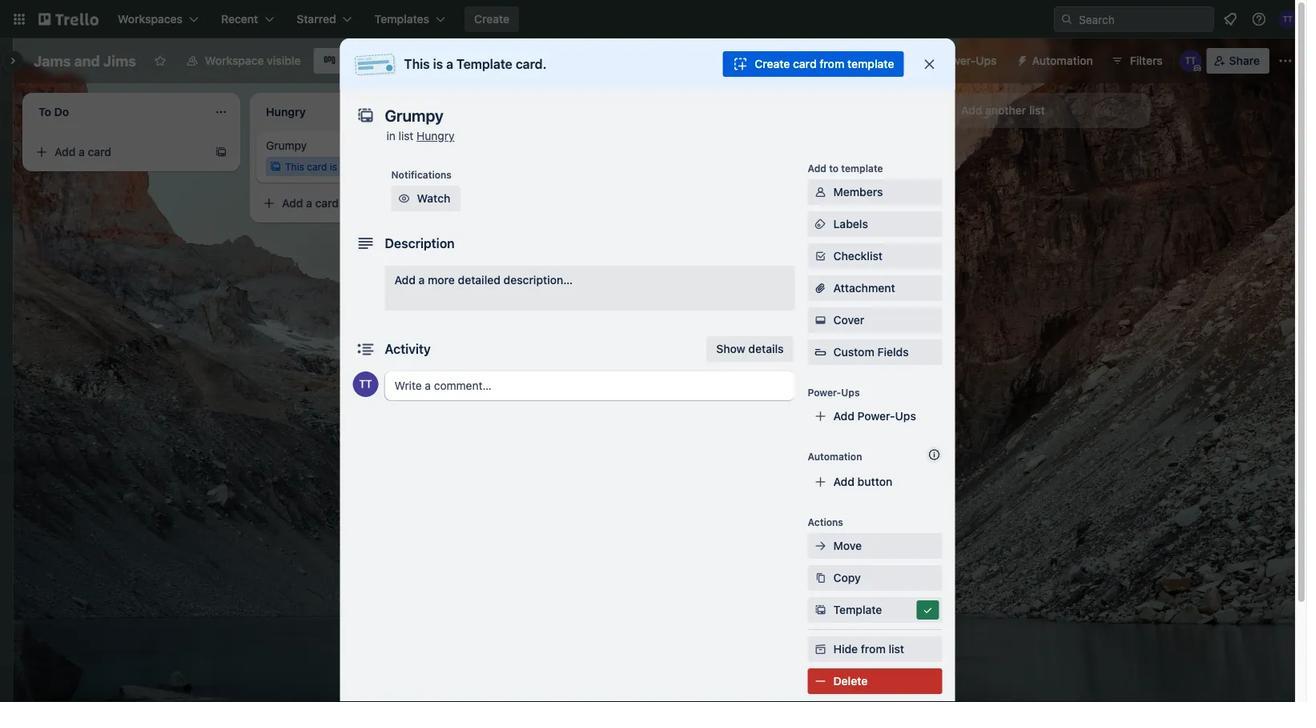 Task type: describe. For each thing, give the bounding box(es) containing it.
filters button
[[1107, 48, 1168, 74]]

attachment button
[[808, 276, 943, 301]]

add a more detailed description… link
[[385, 266, 795, 311]]

add button button
[[808, 470, 943, 495]]

from inside button
[[820, 57, 845, 71]]

this for this is a template card.
[[404, 56, 430, 72]]

0 horizontal spatial power-ups
[[808, 387, 860, 398]]

search image
[[1061, 13, 1074, 26]]

checklist
[[834, 250, 883, 263]]

in
[[387, 129, 396, 143]]

template inside "button"
[[834, 604, 883, 617]]

cover
[[834, 314, 865, 327]]

card.
[[516, 56, 547, 72]]

copy link
[[808, 566, 943, 591]]

customize views image
[[390, 53, 406, 69]]

jams
[[34, 52, 71, 69]]

checklist link
[[808, 244, 943, 269]]

custom fields button
[[808, 345, 943, 361]]

in list hungry
[[387, 129, 455, 143]]

list for hide from list
[[889, 643, 905, 656]]

jams and jims
[[34, 52, 136, 69]]

sm image for template
[[813, 603, 829, 619]]

another
[[986, 104, 1027, 117]]

description…
[[504, 274, 573, 287]]

this is a template card.
[[404, 56, 547, 72]]

show details
[[717, 343, 784, 356]]

1 horizontal spatial from
[[861, 643, 886, 656]]

custom fields
[[834, 346, 909, 359]]

custom
[[834, 346, 875, 359]]

this for this card is a template.
[[285, 161, 304, 172]]

cover link
[[808, 308, 943, 333]]

create card from template button
[[723, 51, 904, 77]]

add button
[[834, 476, 893, 489]]

template button
[[808, 598, 943, 623]]

add inside 'add another list' button
[[962, 104, 983, 117]]

sm image for move
[[813, 539, 829, 555]]

add inside add button button
[[834, 476, 855, 489]]

terry turtle (terryturtle) image
[[353, 372, 379, 397]]

visible
[[267, 54, 301, 67]]

back to home image
[[38, 6, 99, 32]]

power- inside button
[[939, 54, 976, 67]]

add another list button
[[933, 93, 1151, 128]]

1 vertical spatial automation
[[808, 451, 863, 462]]

sm image for delete
[[813, 674, 829, 690]]

primary element
[[0, 0, 1308, 38]]

members
[[834, 186, 883, 199]]

create card from template
[[755, 57, 895, 71]]

move
[[834, 540, 862, 553]]

copy
[[834, 572, 861, 585]]

to
[[830, 163, 839, 174]]

actions
[[808, 517, 844, 528]]

add a card for the left the create from template… icon's add a card button
[[54, 145, 111, 159]]

more
[[428, 274, 455, 287]]

template inside button
[[848, 57, 895, 71]]

star or unstar board image
[[154, 54, 167, 67]]

and
[[74, 52, 100, 69]]

add a card button for the bottom the create from template… icon
[[256, 191, 436, 216]]

add a more detailed description…
[[395, 274, 573, 287]]

workspace
[[205, 54, 264, 67]]

details
[[749, 343, 784, 356]]

sm image for automation
[[1010, 48, 1033, 71]]

ups inside the add power-ups link
[[896, 410, 917, 423]]

create for create
[[474, 12, 510, 26]]

workspace visible button
[[176, 48, 311, 74]]

Search field
[[1074, 7, 1214, 31]]

sm image for checklist
[[813, 248, 829, 264]]

hide from list
[[834, 643, 905, 656]]

automation inside button
[[1033, 54, 1094, 67]]



Task type: vqa. For each thing, say whether or not it's contained in the screenshot.
Visible
yes



Task type: locate. For each thing, give the bounding box(es) containing it.
Write a comment text field
[[385, 372, 795, 401]]

2 horizontal spatial list
[[1030, 104, 1046, 117]]

add power-ups link
[[808, 404, 943, 430]]

show
[[717, 343, 746, 356]]

filters
[[1131, 54, 1163, 67]]

1 horizontal spatial create from template… image
[[442, 197, 455, 210]]

1 vertical spatial add a card button
[[256, 191, 436, 216]]

power- up the add another list
[[939, 54, 976, 67]]

0 horizontal spatial ups
[[842, 387, 860, 398]]

2 vertical spatial power-
[[858, 410, 896, 423]]

sm image left watch
[[396, 191, 412, 207]]

1 vertical spatial create
[[755, 57, 791, 71]]

this down grumpy
[[285, 161, 304, 172]]

1 horizontal spatial template
[[834, 604, 883, 617]]

delete
[[834, 675, 868, 688]]

0 horizontal spatial is
[[330, 161, 337, 172]]

notifications
[[391, 169, 452, 180]]

from
[[820, 57, 845, 71], [861, 643, 886, 656]]

sm image inside cover link
[[813, 313, 829, 329]]

template.
[[348, 161, 391, 172]]

0 horizontal spatial add a card
[[54, 145, 111, 159]]

sm image inside delete link
[[813, 674, 829, 690]]

None text field
[[377, 101, 906, 130]]

power-ups down custom
[[808, 387, 860, 398]]

button
[[858, 476, 893, 489]]

board
[[341, 54, 372, 67]]

1 vertical spatial from
[[861, 643, 886, 656]]

power- down custom fields button
[[858, 410, 896, 423]]

sm image
[[1010, 48, 1033, 71], [813, 313, 829, 329], [813, 603, 829, 619], [813, 642, 829, 658], [813, 674, 829, 690]]

template down create button
[[457, 56, 513, 72]]

ups down "fields" in the right of the page
[[896, 410, 917, 423]]

watch button
[[391, 186, 460, 212]]

0 horizontal spatial template
[[457, 56, 513, 72]]

jims
[[103, 52, 136, 69]]

list right another
[[1030, 104, 1046, 117]]

sm image left checklist
[[813, 248, 829, 264]]

create from template… image
[[215, 146, 228, 159], [442, 197, 455, 210]]

sm image left hide
[[813, 642, 829, 658]]

sm image left cover
[[813, 313, 829, 329]]

description
[[385, 236, 455, 251]]

1 vertical spatial create from template… image
[[442, 197, 455, 210]]

sm image for labels
[[813, 216, 829, 232]]

power-ups button
[[907, 48, 1007, 74]]

Board name text field
[[26, 48, 144, 74]]

0 vertical spatial terry turtle (terryturtle) image
[[1279, 10, 1298, 29]]

sm image inside move link
[[813, 539, 829, 555]]

sm image up another
[[1010, 48, 1033, 71]]

0 horizontal spatial create
[[474, 12, 510, 26]]

sm image inside template "button"
[[813, 603, 829, 619]]

a
[[446, 56, 454, 72], [79, 145, 85, 159], [340, 161, 345, 172], [306, 197, 312, 210], [419, 274, 425, 287]]

create
[[474, 12, 510, 26], [755, 57, 791, 71]]

0 horizontal spatial terry turtle (terryturtle) image
[[1180, 50, 1203, 72]]

0 vertical spatial create from template… image
[[215, 146, 228, 159]]

hungry link
[[417, 129, 455, 143]]

sm image down actions
[[813, 539, 829, 555]]

0 horizontal spatial automation
[[808, 451, 863, 462]]

sm image inside checklist link
[[813, 248, 829, 264]]

sm image for members
[[813, 184, 829, 200]]

1 vertical spatial list
[[399, 129, 414, 143]]

labels link
[[808, 212, 943, 237]]

0 horizontal spatial add a card button
[[29, 139, 208, 165]]

switch to… image
[[11, 11, 27, 27]]

0 notifications image
[[1221, 10, 1241, 29]]

this card is a template.
[[285, 161, 391, 172]]

sm image left copy
[[813, 571, 829, 587]]

create for create card from template
[[755, 57, 791, 71]]

sm image for hide from list
[[813, 642, 829, 658]]

1 horizontal spatial automation
[[1033, 54, 1094, 67]]

add a card for add a card button for the bottom the create from template… icon
[[282, 197, 339, 210]]

1 horizontal spatial is
[[433, 56, 443, 72]]

list inside button
[[1030, 104, 1046, 117]]

sm image down the copy link
[[813, 603, 829, 619]]

ups
[[976, 54, 997, 67], [842, 387, 860, 398], [896, 410, 917, 423]]

automation down search icon
[[1033, 54, 1094, 67]]

2 vertical spatial list
[[889, 643, 905, 656]]

2 horizontal spatial ups
[[976, 54, 997, 67]]

grumpy
[[266, 139, 307, 152]]

detailed
[[458, 274, 501, 287]]

sm image inside hide from list link
[[813, 642, 829, 658]]

delete link
[[808, 669, 943, 695]]

0 horizontal spatial power-
[[808, 387, 842, 398]]

sm image left 'labels'
[[813, 216, 829, 232]]

1 horizontal spatial power-
[[858, 410, 896, 423]]

1 horizontal spatial list
[[889, 643, 905, 656]]

1 horizontal spatial this
[[404, 56, 430, 72]]

0 vertical spatial create
[[474, 12, 510, 26]]

1 horizontal spatial add a card button
[[256, 191, 436, 216]]

0 vertical spatial automation
[[1033, 54, 1094, 67]]

card inside button
[[793, 57, 817, 71]]

sm image
[[813, 184, 829, 200], [396, 191, 412, 207], [813, 216, 829, 232], [813, 248, 829, 264], [813, 539, 829, 555], [813, 571, 829, 587], [920, 603, 936, 619]]

add a card
[[54, 145, 111, 159], [282, 197, 339, 210]]

power-ups
[[939, 54, 997, 67], [808, 387, 860, 398]]

0 vertical spatial power-
[[939, 54, 976, 67]]

card
[[793, 57, 817, 71], [88, 145, 111, 159], [307, 161, 327, 172], [315, 197, 339, 210]]

members link
[[808, 180, 943, 205]]

show details link
[[707, 337, 794, 362]]

terry turtle (terryturtle) image right filters
[[1180, 50, 1203, 72]]

0 vertical spatial template
[[848, 57, 895, 71]]

power- down custom
[[808, 387, 842, 398]]

add power-ups
[[834, 410, 917, 423]]

automation
[[1033, 54, 1094, 67], [808, 451, 863, 462]]

labels
[[834, 218, 869, 231]]

list for add another list
[[1030, 104, 1046, 117]]

1 vertical spatial template
[[842, 163, 884, 174]]

sm image down the add to template
[[813, 184, 829, 200]]

0 vertical spatial add a card button
[[29, 139, 208, 165]]

create button
[[465, 6, 519, 32]]

1 vertical spatial this
[[285, 161, 304, 172]]

show menu image
[[1278, 53, 1294, 69]]

1 vertical spatial terry turtle (terryturtle) image
[[1180, 50, 1203, 72]]

ups up the add another list
[[976, 54, 997, 67]]

is
[[433, 56, 443, 72], [330, 161, 337, 172]]

sm image inside the copy link
[[813, 571, 829, 587]]

ups up 'add power-ups'
[[842, 387, 860, 398]]

power-
[[939, 54, 976, 67], [808, 387, 842, 398], [858, 410, 896, 423]]

0 horizontal spatial create from template… image
[[215, 146, 228, 159]]

this
[[404, 56, 430, 72], [285, 161, 304, 172]]

list
[[1030, 104, 1046, 117], [399, 129, 414, 143], [889, 643, 905, 656]]

create from template… image down notifications
[[442, 197, 455, 210]]

1 horizontal spatial ups
[[896, 410, 917, 423]]

1 vertical spatial power-
[[808, 387, 842, 398]]

sm image inside the watch button
[[396, 191, 412, 207]]

hungry
[[417, 129, 455, 143]]

sm image left the delete
[[813, 674, 829, 690]]

grumpy link
[[266, 138, 452, 154]]

sm image for cover
[[813, 313, 829, 329]]

1 vertical spatial is
[[330, 161, 337, 172]]

power-ups inside button
[[939, 54, 997, 67]]

create from template… image left grumpy
[[215, 146, 228, 159]]

move link
[[808, 534, 943, 559]]

1 vertical spatial power-ups
[[808, 387, 860, 398]]

terry turtle (terryturtle) image
[[1279, 10, 1298, 29], [1180, 50, 1203, 72]]

1 vertical spatial ups
[[842, 387, 860, 398]]

0 vertical spatial power-ups
[[939, 54, 997, 67]]

add
[[962, 104, 983, 117], [54, 145, 76, 159], [808, 163, 827, 174], [282, 197, 303, 210], [395, 274, 416, 287], [834, 410, 855, 423], [834, 476, 855, 489]]

0 vertical spatial this
[[404, 56, 430, 72]]

0 vertical spatial template
[[457, 56, 513, 72]]

is right customize views 'icon'
[[433, 56, 443, 72]]

share button
[[1207, 48, 1270, 74]]

share
[[1230, 54, 1261, 67]]

activity
[[385, 342, 431, 357]]

sm image inside automation button
[[1010, 48, 1033, 71]]

0 vertical spatial from
[[820, 57, 845, 71]]

1 vertical spatial add a card
[[282, 197, 339, 210]]

ups inside power-ups button
[[976, 54, 997, 67]]

0 horizontal spatial this
[[285, 161, 304, 172]]

1 horizontal spatial create
[[755, 57, 791, 71]]

template down copy
[[834, 604, 883, 617]]

0 horizontal spatial list
[[399, 129, 414, 143]]

automation up add button
[[808, 451, 863, 462]]

add a card button
[[29, 139, 208, 165], [256, 191, 436, 216]]

sm image inside template "button"
[[920, 603, 936, 619]]

1 horizontal spatial terry turtle (terryturtle) image
[[1279, 10, 1298, 29]]

terry turtle (terryturtle) image right open information menu image
[[1279, 10, 1298, 29]]

create inside primary 'element'
[[474, 12, 510, 26]]

sm image inside members 'link'
[[813, 184, 829, 200]]

2 vertical spatial ups
[[896, 410, 917, 423]]

0 vertical spatial add a card
[[54, 145, 111, 159]]

0 vertical spatial is
[[433, 56, 443, 72]]

sm image for watch
[[396, 191, 412, 207]]

sm image down the copy link
[[920, 603, 936, 619]]

0 vertical spatial list
[[1030, 104, 1046, 117]]

sm image for copy
[[813, 571, 829, 587]]

watch
[[417, 192, 451, 205]]

sm image inside "labels" link
[[813, 216, 829, 232]]

hide
[[834, 643, 858, 656]]

list right the in
[[399, 129, 414, 143]]

fields
[[878, 346, 909, 359]]

template
[[848, 57, 895, 71], [842, 163, 884, 174]]

1 vertical spatial template
[[834, 604, 883, 617]]

attachment
[[834, 282, 896, 295]]

add a card button for the left the create from template… icon
[[29, 139, 208, 165]]

hide from list link
[[808, 637, 943, 663]]

1 horizontal spatial add a card
[[282, 197, 339, 210]]

template
[[457, 56, 513, 72], [834, 604, 883, 617]]

list up delete link
[[889, 643, 905, 656]]

board link
[[314, 48, 382, 74]]

open information menu image
[[1252, 11, 1268, 27]]

1 horizontal spatial power-ups
[[939, 54, 997, 67]]

is down grumpy link
[[330, 161, 337, 172]]

automation button
[[1010, 48, 1103, 74]]

this right board
[[404, 56, 430, 72]]

add to template
[[808, 163, 884, 174]]

add another list
[[962, 104, 1046, 117]]

2 horizontal spatial power-
[[939, 54, 976, 67]]

add inside add a more detailed description… link
[[395, 274, 416, 287]]

0 vertical spatial ups
[[976, 54, 997, 67]]

power-ups up the add another list
[[939, 54, 997, 67]]

0 horizontal spatial from
[[820, 57, 845, 71]]

workspace visible
[[205, 54, 301, 67]]



